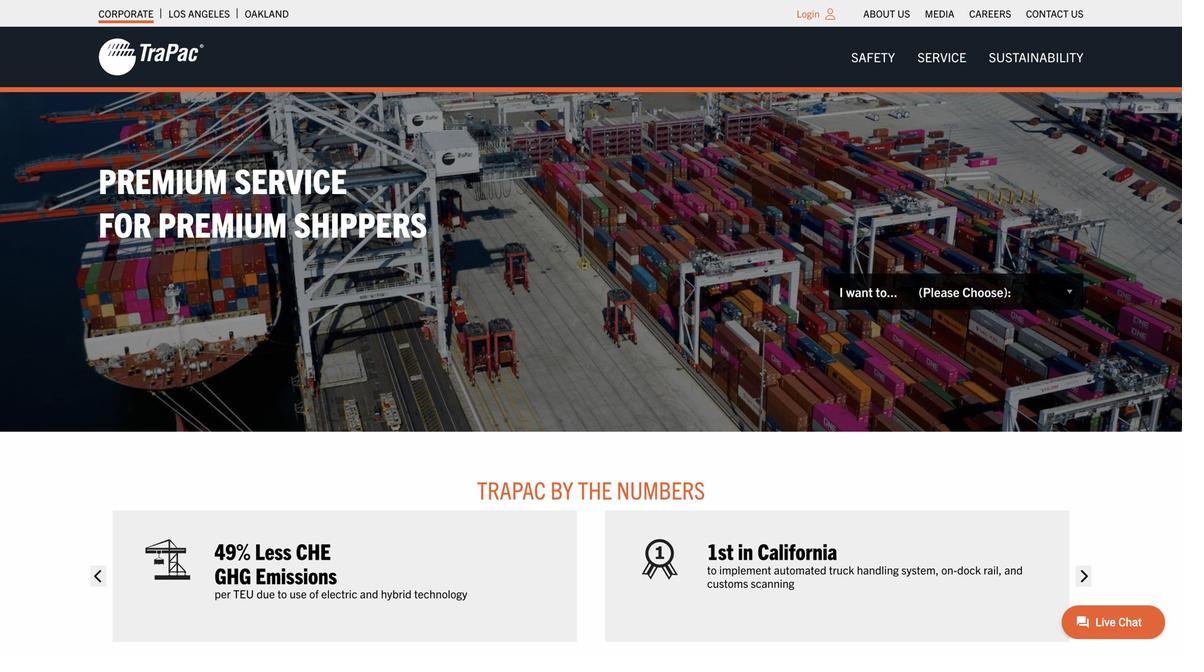 Task type: locate. For each thing, give the bounding box(es) containing it.
menu bar down careers link
[[840, 43, 1095, 71]]

0 vertical spatial menu bar
[[856, 4, 1092, 23]]

1 horizontal spatial us
[[1071, 7, 1084, 20]]

0 horizontal spatial and
[[360, 587, 378, 601]]

and left hybrid on the bottom left of page
[[360, 587, 378, 601]]

implement
[[720, 563, 772, 577]]

electric
[[321, 587, 358, 601]]

1 vertical spatial menu bar
[[840, 43, 1095, 71]]

49%
[[215, 538, 251, 565]]

1 vertical spatial and
[[360, 587, 378, 601]]

1 horizontal spatial to
[[708, 563, 717, 577]]

solid image
[[1076, 566, 1092, 587]]

0 vertical spatial service
[[918, 49, 967, 65]]

corporate image
[[99, 37, 204, 77]]

0 horizontal spatial us
[[898, 7, 911, 20]]

contact us link
[[1027, 4, 1084, 23]]

teu
[[233, 587, 254, 601]]

1st in california to implement automated truck handling system, on-dock rail, and customs scanning
[[708, 538, 1023, 591]]

and right the rail,
[[1005, 563, 1023, 577]]

premium
[[99, 158, 228, 201], [158, 202, 287, 245]]

automated
[[774, 563, 827, 577]]

system,
[[902, 563, 939, 577]]

service
[[918, 49, 967, 65], [234, 158, 347, 201]]

0 vertical spatial and
[[1005, 563, 1023, 577]]

1 horizontal spatial service
[[918, 49, 967, 65]]

us right contact
[[1071, 7, 1084, 20]]

corporate link
[[99, 4, 154, 23]]

due
[[257, 587, 275, 601]]

oakland
[[245, 7, 289, 20]]

numbers
[[617, 475, 705, 505]]

about
[[864, 7, 896, 20]]

us inside "link"
[[1071, 7, 1084, 20]]

menu bar containing about us
[[856, 4, 1092, 23]]

sustainability link
[[978, 43, 1095, 71]]

media
[[925, 7, 955, 20]]

1 vertical spatial to
[[278, 587, 287, 601]]

us
[[898, 7, 911, 20], [1071, 7, 1084, 20]]

want
[[847, 284, 873, 300]]

about us link
[[864, 4, 911, 23]]

1 vertical spatial service
[[234, 158, 347, 201]]

and inside 1st in california to implement automated truck handling system, on-dock rail, and customs scanning
[[1005, 563, 1023, 577]]

and for 1st in california
[[1005, 563, 1023, 577]]

to left implement
[[708, 563, 717, 577]]

and inside 49% less che ghg emissions per teu due to use of electric and hybrid technology
[[360, 587, 378, 601]]

menu bar containing safety
[[840, 43, 1095, 71]]

technology
[[414, 587, 468, 601]]

1 vertical spatial premium
[[158, 202, 287, 245]]

0 vertical spatial to
[[708, 563, 717, 577]]

login link
[[797, 7, 820, 20]]

for
[[99, 202, 151, 245]]

1 horizontal spatial and
[[1005, 563, 1023, 577]]

media link
[[925, 4, 955, 23]]

0 horizontal spatial to
[[278, 587, 287, 601]]

safety link
[[840, 43, 907, 71]]

menu bar
[[856, 4, 1092, 23], [840, 43, 1095, 71]]

and
[[1005, 563, 1023, 577], [360, 587, 378, 601]]

login
[[797, 7, 820, 20]]

corporate
[[99, 7, 154, 20]]

1 us from the left
[[898, 7, 911, 20]]

safety
[[852, 49, 896, 65]]

service link
[[907, 43, 978, 71]]

trapac
[[477, 475, 546, 505]]

light image
[[826, 8, 836, 20]]

ghg
[[215, 562, 251, 589]]

0 vertical spatial premium
[[99, 158, 228, 201]]

to
[[708, 563, 717, 577], [278, 587, 287, 601]]

the
[[578, 475, 612, 505]]

service inside menu bar
[[918, 49, 967, 65]]

0 horizontal spatial service
[[234, 158, 347, 201]]

emissions
[[256, 562, 337, 589]]

in
[[738, 538, 754, 565]]

angeles
[[188, 7, 230, 20]]

sustainability
[[989, 49, 1084, 65]]

i
[[840, 284, 844, 300]]

to left use
[[278, 587, 287, 601]]

2 us from the left
[[1071, 7, 1084, 20]]

us right about
[[898, 7, 911, 20]]

menu bar up service link on the right top of the page
[[856, 4, 1092, 23]]



Task type: describe. For each thing, give the bounding box(es) containing it.
careers
[[970, 7, 1012, 20]]

and for 49% less che
[[360, 587, 378, 601]]

careers link
[[970, 4, 1012, 23]]

los angeles
[[169, 7, 230, 20]]

shippers
[[294, 202, 427, 245]]

dock
[[958, 563, 981, 577]]

contact
[[1027, 7, 1069, 20]]

of
[[309, 587, 319, 601]]

49% less che ghg emissions per teu due to use of electric and hybrid technology
[[215, 538, 468, 601]]

to inside 49% less che ghg emissions per teu due to use of electric and hybrid technology
[[278, 587, 287, 601]]

solid image
[[91, 566, 106, 587]]

1st
[[708, 538, 734, 565]]

los
[[169, 7, 186, 20]]

scanning
[[751, 577, 795, 591]]

per
[[215, 587, 231, 601]]

customs
[[708, 577, 749, 591]]

premium service for premium shippers
[[99, 158, 427, 245]]

rail,
[[984, 563, 1002, 577]]

trapac by the numbers
[[477, 475, 705, 505]]

by
[[551, 475, 574, 505]]

i want to...
[[840, 284, 898, 300]]

contact us
[[1027, 7, 1084, 20]]

use
[[290, 587, 307, 601]]

us for contact us
[[1071, 7, 1084, 20]]

to inside 1st in california to implement automated truck handling system, on-dock rail, and customs scanning
[[708, 563, 717, 577]]

los angeles link
[[169, 4, 230, 23]]

on-
[[942, 563, 958, 577]]

service inside premium service for premium shippers
[[234, 158, 347, 201]]

about us
[[864, 7, 911, 20]]

che
[[296, 538, 331, 565]]

to...
[[876, 284, 898, 300]]

truck
[[830, 563, 855, 577]]

california
[[758, 538, 838, 565]]

handling
[[857, 563, 899, 577]]

less
[[255, 538, 292, 565]]

us for about us
[[898, 7, 911, 20]]

oakland link
[[245, 4, 289, 23]]

hybrid
[[381, 587, 412, 601]]



Task type: vqa. For each thing, say whether or not it's contained in the screenshot.
Premium Service For Premium Shippers
yes



